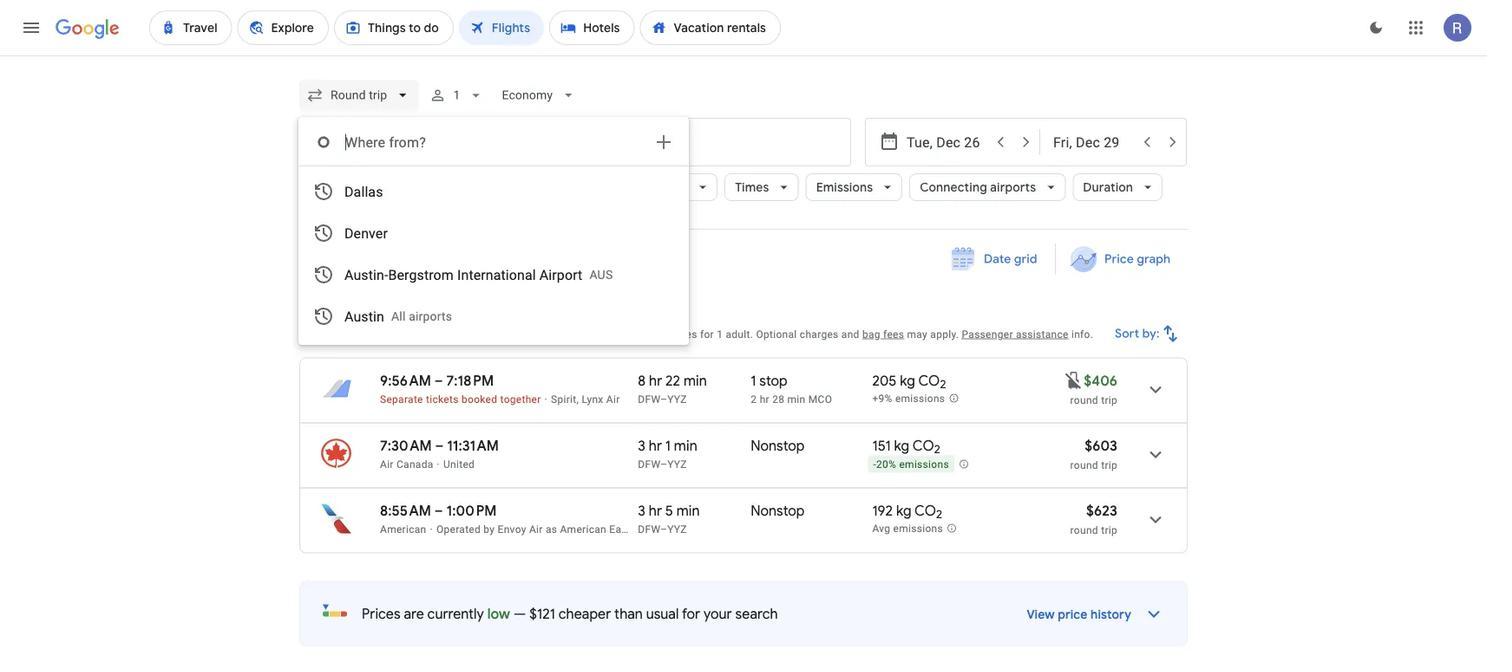 Task type: locate. For each thing, give the bounding box(es) containing it.
connecting airports
[[920, 180, 1036, 195]]

3 left 5
[[638, 502, 645, 520]]

nonstop flight. element
[[751, 437, 805, 458], [751, 502, 805, 523]]

co inside 205 kg co 2
[[918, 372, 940, 390]]

kg for 205
[[900, 372, 915, 390]]

dfw inside 3 hr 5 min dfw – yyz
[[638, 524, 660, 536]]

prices left are
[[362, 606, 401, 623]]

yyz
[[667, 393, 687, 406], [667, 459, 687, 471], [667, 524, 687, 536]]

1 vertical spatial dfw
[[638, 459, 660, 471]]

nonstop for 3 hr 5 min
[[751, 502, 805, 520]]

origin, select multiple airports image
[[653, 132, 674, 153]]

envoy
[[498, 524, 526, 536]]

1 fees from the left
[[676, 328, 697, 341]]

american down 8:55 am text box
[[380, 524, 426, 536]]

flights
[[423, 302, 473, 324]]

co for 192
[[915, 502, 936, 520]]

205
[[872, 372, 897, 390]]

1 vertical spatial yyz
[[667, 459, 687, 471]]

1
[[453, 88, 460, 102], [717, 328, 723, 341], [751, 372, 756, 390], [665, 437, 671, 455]]

hr left 28
[[760, 393, 770, 406]]

this price for this flight doesn't include overhead bin access. if you need a carry-on bag, use the bags filter to update prices. image
[[1063, 370, 1084, 391]]

– down total duration 3 hr 1 min. element
[[660, 459, 667, 471]]

2 up avg emissions on the right bottom of the page
[[936, 508, 942, 522]]

0 horizontal spatial all
[[332, 180, 347, 195]]

trip down 406 us dollars text field
[[1101, 394, 1118, 406]]

2 round from the top
[[1070, 459, 1098, 472]]

hr inside 3 hr 5 min dfw – yyz
[[649, 502, 662, 520]]

by
[[484, 524, 495, 536]]

1 vertical spatial price
[[1058, 608, 1088, 623]]

1 button
[[422, 75, 491, 116]]

1 vertical spatial nonstop
[[751, 502, 805, 520]]

0 vertical spatial emissions
[[895, 393, 945, 405]]

0 vertical spatial airports
[[990, 180, 1036, 195]]

include
[[557, 328, 592, 341]]

prices
[[524, 328, 554, 341], [362, 606, 401, 623]]

prices are currently low — $121 cheaper than usual for your search
[[362, 606, 778, 623]]

yyz inside 3 hr 5 min dfw – yyz
[[667, 524, 687, 536]]

3 down 8 hr 22 min dfw – yyz
[[638, 437, 645, 455]]

hr inside '3 hr 1 min dfw – yyz'
[[649, 437, 662, 455]]

2 vertical spatial yyz
[[667, 524, 687, 536]]

dfw inside 8 hr 22 min dfw – yyz
[[638, 393, 660, 406]]

1 vertical spatial airports
[[409, 309, 452, 324]]

+9% emissions
[[872, 393, 945, 405]]

min inside 3 hr 5 min dfw – yyz
[[677, 502, 700, 520]]

for left adult.
[[700, 328, 714, 341]]

dfw inside '3 hr 1 min dfw – yyz'
[[638, 459, 660, 471]]

min right 5
[[677, 502, 700, 520]]

yyz down total duration 3 hr 1 min. element
[[667, 459, 687, 471]]

2 vertical spatial co
[[915, 502, 936, 520]]

Arrival time: 1:00 PM. text field
[[446, 502, 497, 520]]

lynx
[[582, 393, 603, 406]]

trip for $623
[[1101, 524, 1118, 537]]

192
[[872, 502, 893, 520]]

american
[[380, 524, 426, 536], [560, 524, 606, 536]]

1 left stop
[[751, 372, 756, 390]]

airports right connecting
[[990, 180, 1036, 195]]

1 vertical spatial trip
[[1101, 459, 1118, 472]]

1 horizontal spatial airports
[[990, 180, 1036, 195]]

list box
[[299, 167, 688, 344]]

and down austin all airports
[[413, 328, 431, 341]]

0 vertical spatial round
[[1070, 394, 1098, 406]]

airports up the convenience on the left of page
[[409, 309, 452, 324]]

kg
[[900, 372, 915, 390], [894, 437, 909, 455], [896, 502, 912, 520]]

2 up +9% emissions
[[940, 378, 946, 392]]

price graph
[[1104, 252, 1170, 267]]

yyz down 22
[[667, 393, 687, 406]]

2 for 205
[[940, 378, 946, 392]]

2 fees from the left
[[883, 328, 904, 341]]

spirit,
[[551, 393, 579, 406]]

kg inside 192 kg co 2
[[896, 502, 912, 520]]

dfw for 8 hr 22 min
[[638, 393, 660, 406]]

3
[[638, 437, 645, 455], [638, 502, 645, 520]]

9:56 am
[[380, 372, 431, 390]]

all up ranked based on price and convenience
[[391, 309, 406, 324]]

3 hr 1 min dfw – yyz
[[638, 437, 697, 471]]

kg up +9% emissions
[[900, 372, 915, 390]]

price for price graph
[[1104, 252, 1134, 267]]

trip down '623 us dollars' text field at the bottom right of the page
[[1101, 524, 1118, 537]]

2 horizontal spatial air
[[606, 393, 620, 406]]

1 vertical spatial kg
[[894, 437, 909, 455]]

1 horizontal spatial and
[[841, 328, 860, 341]]

emissions down 151 kg co 2
[[899, 459, 949, 471]]

price
[[659, 180, 688, 195], [1104, 252, 1134, 267]]

1 and from the left
[[413, 328, 431, 341]]

3 for 3 hr 1 min
[[638, 437, 645, 455]]

best
[[299, 302, 335, 324]]

 image
[[545, 393, 548, 406]]

min inside 8 hr 22 min dfw – yyz
[[684, 372, 707, 390]]

air left as
[[529, 524, 543, 536]]

– up operated
[[435, 502, 443, 520]]

2 dfw from the top
[[638, 459, 660, 471]]

2 inside 151 kg co 2
[[934, 443, 940, 457]]

trip down $603 on the bottom of page
[[1101, 459, 1118, 472]]

dfw down total duration 3 hr 1 min. element
[[638, 459, 660, 471]]

min inside '3 hr 1 min dfw – yyz'
[[674, 437, 697, 455]]

kg for 192
[[896, 502, 912, 520]]

air down 'departure time: 7:30 am.' text box
[[380, 459, 394, 471]]

1 inside '3 hr 1 min dfw – yyz'
[[665, 437, 671, 455]]

2 trip from the top
[[1101, 459, 1118, 472]]

yyz for 5
[[667, 524, 687, 536]]

– down 5
[[660, 524, 667, 536]]

2 american from the left
[[560, 524, 606, 536]]

1 round from the top
[[1070, 394, 1098, 406]]

Departure time: 9:56 AM. text field
[[380, 372, 431, 390]]

1 horizontal spatial price
[[1058, 608, 1088, 623]]

flight details. leaves dallas/fort worth international airport at 7:30 am on tuesday, december 26 and arrives at toronto pearson international airport at 11:31 am on tuesday, december 26. image
[[1135, 434, 1177, 476]]

emissions
[[895, 393, 945, 405], [899, 459, 949, 471], [893, 523, 943, 535]]

1 yyz from the top
[[667, 393, 687, 406]]

–
[[434, 372, 443, 390], [660, 393, 667, 406], [435, 437, 444, 455], [660, 459, 667, 471], [435, 502, 443, 520], [660, 524, 667, 536]]

min down 8 hr 22 min dfw – yyz
[[674, 437, 697, 455]]

1 vertical spatial co
[[912, 437, 934, 455]]

departing
[[340, 302, 419, 324]]

yyz inside 8 hr 22 min dfw – yyz
[[667, 393, 687, 406]]

0 vertical spatial dfw
[[638, 393, 660, 406]]

– inside 3 hr 5 min dfw – yyz
[[660, 524, 667, 536]]

for left your
[[682, 606, 700, 623]]

1 vertical spatial nonstop flight. element
[[751, 502, 805, 523]]

dfw for 3 hr 1 min
[[638, 459, 660, 471]]

1 down 8 hr 22 min dfw – yyz
[[665, 437, 671, 455]]

$121
[[529, 606, 555, 623]]

co inside 151 kg co 2
[[912, 437, 934, 455]]

Departure time: 8:55 AM. text field
[[380, 502, 431, 520]]

yyz down 5
[[667, 524, 687, 536]]

ranked based on price and convenience
[[299, 328, 494, 341]]

yyz for 22
[[667, 393, 687, 406]]

hr for 3 hr 1 min
[[649, 437, 662, 455]]

Arrival time: 11:31 AM. text field
[[447, 437, 499, 455]]

hr right 8
[[649, 372, 662, 390]]

2 up -20% emissions on the bottom right of the page
[[934, 443, 940, 457]]

yyz for 1
[[667, 459, 687, 471]]

2 vertical spatial air
[[529, 524, 543, 536]]

denver, from your search history option
[[299, 213, 688, 254]]

1 nonstop from the top
[[751, 437, 805, 455]]

2 inside 192 kg co 2
[[936, 508, 942, 522]]

2 vertical spatial trip
[[1101, 524, 1118, 537]]

emissions button
[[806, 167, 902, 208]]

603 US dollars text field
[[1085, 437, 1118, 455]]

0 vertical spatial co
[[918, 372, 940, 390]]

3 inside 3 hr 5 min dfw – yyz
[[638, 502, 645, 520]]

price inside popup button
[[659, 180, 688, 195]]

round down $623
[[1070, 524, 1098, 537]]

2 nonstop flight. element from the top
[[751, 502, 805, 523]]

airports inside austin all airports
[[409, 309, 452, 324]]

0 vertical spatial 3
[[638, 437, 645, 455]]

sort by:
[[1115, 326, 1160, 342]]

1 vertical spatial price
[[1104, 252, 1134, 267]]

0 vertical spatial kg
[[900, 372, 915, 390]]

1 vertical spatial prices
[[362, 606, 401, 623]]

usual
[[646, 606, 679, 623]]

1 horizontal spatial prices
[[524, 328, 554, 341]]

0 horizontal spatial fees
[[676, 328, 697, 341]]

required
[[595, 328, 635, 341]]

0 horizontal spatial prices
[[362, 606, 401, 623]]

fees right +
[[676, 328, 697, 341]]

round inside the $603 round trip
[[1070, 459, 1098, 472]]

prices left include
[[524, 328, 554, 341]]

co up -20% emissions on the bottom right of the page
[[912, 437, 934, 455]]

kg inside 205 kg co 2
[[900, 372, 915, 390]]

min right 22
[[684, 372, 707, 390]]

trip inside the $603 round trip
[[1101, 459, 1118, 472]]

1 up where else? text field
[[453, 88, 460, 102]]

$623
[[1086, 502, 1118, 520]]

emissions down 205 kg co 2 on the right bottom of the page
[[895, 393, 945, 405]]

co up +9% emissions
[[918, 372, 940, 390]]

2 vertical spatial kg
[[896, 502, 912, 520]]

0 horizontal spatial air
[[380, 459, 394, 471]]

airports inside popup button
[[990, 180, 1036, 195]]

dfw down 8
[[638, 393, 660, 406]]

3 dfw from the top
[[638, 524, 660, 536]]

3 round from the top
[[1070, 524, 1098, 537]]

0 vertical spatial price
[[659, 180, 688, 195]]

0 vertical spatial prices
[[524, 328, 554, 341]]

leaves dallas/fort worth international airport at 7:30 am on tuesday, december 26 and arrives at toronto pearson international airport at 11:31 am on tuesday, december 26. element
[[380, 437, 499, 455]]

co
[[918, 372, 940, 390], [912, 437, 934, 455], [915, 502, 936, 520]]

kg up avg emissions on the right bottom of the page
[[896, 502, 912, 520]]

times
[[735, 180, 769, 195]]

9:56 am – 7:18 pm
[[380, 372, 494, 390]]

mco
[[808, 393, 832, 406]]

2 down '1 stop flight.' element
[[751, 393, 757, 406]]

total duration 3 hr 5 min. element
[[638, 502, 751, 523]]

co up avg emissions on the right bottom of the page
[[915, 502, 936, 520]]

2 inside 205 kg co 2
[[940, 378, 946, 392]]

0 vertical spatial for
[[700, 328, 714, 341]]

1 horizontal spatial air
[[529, 524, 543, 536]]

0 vertical spatial trip
[[1101, 394, 1118, 406]]

and
[[413, 328, 431, 341], [841, 328, 860, 341]]

1 vertical spatial 3
[[638, 502, 645, 520]]

fees right bag
[[883, 328, 904, 341]]

20%
[[876, 459, 896, 471]]

hr left 5
[[649, 502, 662, 520]]

 image inside best departing flights main content
[[545, 393, 548, 406]]

None field
[[299, 80, 418, 111], [495, 80, 584, 111], [299, 80, 418, 111], [495, 80, 584, 111]]

bag
[[862, 328, 881, 341]]

11:31 am
[[447, 437, 499, 455]]

nonstop flight. element for 3 hr 5 min
[[751, 502, 805, 523]]

bergstrom
[[388, 267, 454, 283]]

passenger assistance button
[[962, 328, 1069, 341]]

Arrival time: 7:18 PM. text field
[[446, 372, 494, 390]]

0 vertical spatial nonstop flight. element
[[751, 437, 805, 458]]

2 vertical spatial emissions
[[893, 523, 943, 535]]

graph
[[1137, 252, 1170, 267]]

emissions
[[816, 180, 873, 195]]

hr
[[649, 372, 662, 390], [760, 393, 770, 406], [649, 437, 662, 455], [649, 502, 662, 520]]

kg right 151
[[894, 437, 909, 455]]

1 nonstop flight. element from the top
[[751, 437, 805, 458]]

loading results progress bar
[[0, 56, 1487, 59]]

$623 round trip
[[1070, 502, 1118, 537]]

price right view
[[1058, 608, 1088, 623]]

co inside 192 kg co 2
[[915, 502, 936, 520]]

austin (all airports), from your search history option
[[299, 296, 688, 338]]

1 horizontal spatial fees
[[883, 328, 904, 341]]

-20% emissions
[[873, 459, 949, 471]]

0 vertical spatial all
[[332, 180, 347, 195]]

0 vertical spatial air
[[606, 393, 620, 406]]

all
[[332, 180, 347, 195], [391, 309, 406, 324]]

hr inside 8 hr 22 min dfw – yyz
[[649, 372, 662, 390]]

prices for prices are currently low — $121 cheaper than usual for your search
[[362, 606, 401, 623]]

2 for 151
[[934, 443, 940, 457]]

0 horizontal spatial airports
[[409, 309, 452, 324]]

co for 151
[[912, 437, 934, 455]]

emissions down 192 kg co 2
[[893, 523, 943, 535]]

3 inside '3 hr 1 min dfw – yyz'
[[638, 437, 645, 455]]

3 yyz from the top
[[667, 524, 687, 536]]

trip
[[1101, 394, 1118, 406], [1101, 459, 1118, 472], [1101, 524, 1118, 537]]

all left "filters"
[[332, 180, 347, 195]]

price down origin, select multiple airports icon
[[659, 180, 688, 195]]

prices
[[364, 253, 400, 269]]

list box containing dallas
[[299, 167, 688, 344]]

2 vertical spatial round
[[1070, 524, 1098, 537]]

all inside button
[[332, 180, 347, 195]]

round down $603 on the bottom of page
[[1070, 459, 1098, 472]]

trip for $603
[[1101, 459, 1118, 472]]

dfw
[[638, 393, 660, 406], [638, 459, 660, 471], [638, 524, 660, 536]]

by:
[[1143, 326, 1160, 342]]

2 vertical spatial dfw
[[638, 524, 660, 536]]

price inside button
[[1104, 252, 1134, 267]]

0 horizontal spatial american
[[380, 524, 426, 536]]

– down 22
[[660, 393, 667, 406]]

kg inside 151 kg co 2
[[894, 437, 909, 455]]

yyz inside '3 hr 1 min dfw – yyz'
[[667, 459, 687, 471]]

assistance
[[1016, 328, 1069, 341]]

operated
[[436, 524, 481, 536]]

3 trip from the top
[[1101, 524, 1118, 537]]

2
[[940, 378, 946, 392], [751, 393, 757, 406], [934, 443, 940, 457], [936, 508, 942, 522]]

7:18 pm
[[446, 372, 494, 390]]

1 vertical spatial all
[[391, 309, 406, 324]]

trip inside $623 round trip
[[1101, 524, 1118, 537]]

3 hr 5 min dfw – yyz
[[638, 502, 700, 536]]

1 3 from the top
[[638, 437, 645, 455]]

Return text field
[[1053, 119, 1133, 166]]

round
[[1070, 394, 1098, 406], [1070, 459, 1098, 472], [1070, 524, 1098, 537]]

– up united
[[435, 437, 444, 455]]

min for 3 hr 1 min
[[674, 437, 697, 455]]

air canada
[[380, 459, 433, 471]]

0 vertical spatial yyz
[[667, 393, 687, 406]]

date grid button
[[939, 244, 1051, 275]]

1 horizontal spatial all
[[391, 309, 406, 324]]

1 left adult.
[[717, 328, 723, 341]]

hr down 8 hr 22 min dfw – yyz
[[649, 437, 662, 455]]

price for price
[[659, 180, 688, 195]]

nonstop flight. element for 3 hr 1 min
[[751, 437, 805, 458]]

fees
[[676, 328, 697, 341], [883, 328, 904, 341]]

leaves dallas/fort worth international airport at 9:56 am on tuesday, december 26 and arrives at toronto pearson international airport at 7:18 pm on tuesday, december 26. element
[[380, 372, 494, 390]]

all filters
[[332, 180, 383, 195]]

8 hr 22 min dfw – yyz
[[638, 372, 707, 406]]

dfw right eagle
[[638, 524, 660, 536]]

passenger
[[962, 328, 1013, 341]]

2 for 192
[[936, 508, 942, 522]]

price left graph
[[1104, 252, 1134, 267]]

0 vertical spatial price
[[386, 328, 410, 341]]

optional
[[756, 328, 797, 341]]

1 vertical spatial round
[[1070, 459, 1098, 472]]

and left bag
[[841, 328, 860, 341]]

1 dfw from the top
[[638, 393, 660, 406]]

1 horizontal spatial american
[[560, 524, 606, 536]]

2 nonstop from the top
[[751, 502, 805, 520]]

air right lynx
[[606, 393, 620, 406]]

round for $603
[[1070, 459, 1098, 472]]

0 horizontal spatial price
[[659, 180, 688, 195]]

2 3 from the top
[[638, 502, 645, 520]]

where
[[345, 134, 385, 151]]

prices for prices include required taxes + fees for 1 adult. optional charges and bag fees may apply. passenger assistance
[[524, 328, 554, 341]]

times button
[[725, 167, 799, 208]]

round inside $623 round trip
[[1070, 524, 1098, 537]]

None search field
[[298, 75, 1188, 345]]

eagle
[[609, 524, 636, 536]]

list box inside enter your origin dialog
[[299, 167, 688, 344]]

0 horizontal spatial and
[[413, 328, 431, 341]]

denver
[[344, 225, 388, 242]]

2 yyz from the top
[[667, 459, 687, 471]]

0 vertical spatial nonstop
[[751, 437, 805, 455]]

min right 28
[[787, 393, 806, 406]]

price down austin all airports
[[386, 328, 410, 341]]

None text field
[[579, 118, 851, 167]]

round down this price for this flight doesn't include overhead bin access. if you need a carry-on bag, use the bags filter to update prices. image
[[1070, 394, 1098, 406]]

austin-bergstrom international airport aus
[[344, 267, 613, 283]]

1 horizontal spatial price
[[1104, 252, 1134, 267]]

american right as
[[560, 524, 606, 536]]



Task type: describe. For each thing, give the bounding box(es) containing it.
view price history
[[1027, 608, 1131, 623]]

than
[[614, 606, 643, 623]]

co for 205
[[918, 372, 940, 390]]

adult.
[[726, 328, 753, 341]]

operated by envoy air as american eagle
[[436, 524, 636, 536]]

avg
[[872, 523, 890, 535]]

nonstop for 3 hr 1 min
[[751, 437, 805, 455]]

2 inside 1 stop 2 hr 28 min mco
[[751, 393, 757, 406]]

—
[[514, 606, 526, 623]]

charges
[[800, 328, 839, 341]]

prices include required taxes + fees for 1 adult. optional charges and bag fees may apply. passenger assistance
[[524, 328, 1069, 341]]

sort by: button
[[1108, 313, 1188, 355]]

currently
[[427, 606, 484, 623]]

7:30 am – 11:31 am
[[380, 437, 499, 455]]

aus
[[589, 268, 613, 282]]

based
[[338, 328, 368, 341]]

cheaper
[[558, 606, 611, 623]]

min inside 1 stop 2 hr 28 min mco
[[787, 393, 806, 406]]

7:30 am
[[380, 437, 432, 455]]

8
[[638, 372, 646, 390]]

filters
[[350, 180, 383, 195]]

hr for 8 hr 22 min
[[649, 372, 662, 390]]

1 inside 1 stop 2 hr 28 min mco
[[751, 372, 756, 390]]

22
[[666, 372, 680, 390]]

min for 3 hr 5 min
[[677, 502, 700, 520]]

united
[[443, 459, 475, 471]]

leaves dallas/fort worth international airport at 8:55 am on tuesday, december 26 and arrives at toronto pearson international airport at 1:00 pm on tuesday, december 26. element
[[380, 502, 497, 520]]

convenience
[[433, 328, 494, 341]]

date
[[984, 252, 1011, 267]]

Departure text field
[[907, 119, 986, 166]]

1 vertical spatial emissions
[[899, 459, 949, 471]]

austin all airports
[[344, 308, 452, 325]]

8:55 am – 1:00 pm
[[380, 502, 497, 520]]

price graph button
[[1059, 244, 1184, 275]]

1 trip from the top
[[1101, 394, 1118, 406]]

any
[[570, 253, 593, 269]]

international
[[457, 267, 536, 283]]

ranked
[[299, 328, 335, 341]]

192 kg co 2
[[872, 502, 942, 522]]

booked
[[462, 393, 497, 406]]

Where else? text field
[[344, 121, 643, 163]]

$406
[[1084, 372, 1118, 390]]

canada
[[396, 459, 433, 471]]

– up tickets
[[434, 372, 443, 390]]

none search field containing where from?
[[298, 75, 1188, 345]]

emissions for 205
[[895, 393, 945, 405]]

Departure time: 7:30 AM. text field
[[380, 437, 432, 455]]

from?
[[389, 134, 426, 151]]

price button
[[648, 167, 718, 208]]

all inside austin all airports
[[391, 309, 406, 324]]

duration
[[1083, 180, 1133, 195]]

tickets
[[426, 393, 459, 406]]

0 horizontal spatial price
[[386, 328, 410, 341]]

bag fees button
[[862, 328, 904, 341]]

change appearance image
[[1355, 7, 1397, 49]]

best departing flights main content
[[299, 244, 1188, 670]]

– inside 8 hr 22 min dfw – yyz
[[660, 393, 667, 406]]

-
[[873, 459, 876, 471]]

are
[[404, 606, 424, 623]]

406 US dollars text field
[[1084, 372, 1118, 390]]

main menu image
[[21, 17, 42, 38]]

151 kg co 2
[[872, 437, 940, 457]]

austin
[[344, 308, 384, 325]]

205 kg co 2
[[872, 372, 946, 392]]

+
[[667, 328, 673, 341]]

any dates
[[570, 253, 628, 269]]

1 inside popup button
[[453, 88, 460, 102]]

hr inside 1 stop 2 hr 28 min mco
[[760, 393, 770, 406]]

flight details. leaves dallas/fort worth international airport at 8:55 am on tuesday, december 26 and arrives at toronto pearson international airport at 1:00 pm on tuesday, december 26. image
[[1135, 499, 1177, 541]]

hr for 3 hr 5 min
[[649, 502, 662, 520]]

find the best price region
[[299, 244, 1188, 289]]

623 US dollars text field
[[1086, 502, 1118, 520]]

enter your origin dialog
[[298, 117, 689, 345]]

1 american from the left
[[380, 524, 426, 536]]

26 – 29
[[455, 253, 495, 269]]

round for $623
[[1070, 524, 1098, 537]]

connecting airports button
[[909, 167, 1066, 208]]

emissions for 192
[[893, 523, 943, 535]]

kg for 151
[[894, 437, 909, 455]]

your
[[704, 606, 732, 623]]

151
[[872, 437, 891, 455]]

28
[[772, 393, 785, 406]]

min for 8 hr 22 min
[[684, 372, 707, 390]]

$603
[[1085, 437, 1118, 455]]

dallas, from your search history option
[[299, 171, 688, 213]]

3 for 3 hr 5 min
[[638, 502, 645, 520]]

connecting
[[920, 180, 987, 195]]

history
[[1091, 608, 1131, 623]]

best departing flights
[[299, 302, 473, 324]]

dates
[[596, 253, 628, 269]]

where from?
[[345, 134, 426, 151]]

separate tickets booked together. this trip includes tickets from multiple airlines. missed connections may be protected by kiwi.com.. element
[[380, 393, 541, 406]]

total duration 3 hr 1 min. element
[[638, 437, 751, 458]]

– inside '3 hr 1 min dfw – yyz'
[[660, 459, 667, 471]]

dfw for 3 hr 5 min
[[638, 524, 660, 536]]

8:55 am
[[380, 502, 431, 520]]

total duration 8 hr 22 min. element
[[638, 372, 751, 393]]

airport
[[540, 267, 583, 283]]

taxes
[[638, 328, 664, 341]]

2 and from the left
[[841, 328, 860, 341]]

dallas
[[344, 184, 383, 200]]

separate
[[380, 393, 423, 406]]

may
[[907, 328, 928, 341]]

5
[[665, 502, 673, 520]]

together
[[500, 393, 541, 406]]

flight details. leaves dallas/fort worth international airport at 9:56 am on tuesday, december 26 and arrives at toronto pearson international airport at 7:18 pm on tuesday, december 26. image
[[1135, 369, 1177, 411]]

view price history image
[[1133, 594, 1175, 636]]

austin-bergstrom international airport (aus), from your search history option
[[299, 254, 688, 296]]

layover (1 of 1) is a 2 hr 28 min layover at orlando international airport in orlando. element
[[751, 393, 864, 406]]

1 vertical spatial for
[[682, 606, 700, 623]]

on
[[371, 328, 383, 341]]

track prices
[[329, 253, 400, 269]]

1 stop 2 hr 28 min mco
[[751, 372, 832, 406]]

track
[[329, 253, 361, 269]]

all filters button
[[299, 174, 397, 201]]

austin-
[[344, 267, 388, 283]]

view
[[1027, 608, 1055, 623]]

sort
[[1115, 326, 1140, 342]]

1 vertical spatial air
[[380, 459, 394, 471]]

1 stop flight. element
[[751, 372, 788, 393]]



Task type: vqa. For each thing, say whether or not it's contained in the screenshot.
the phone
no



